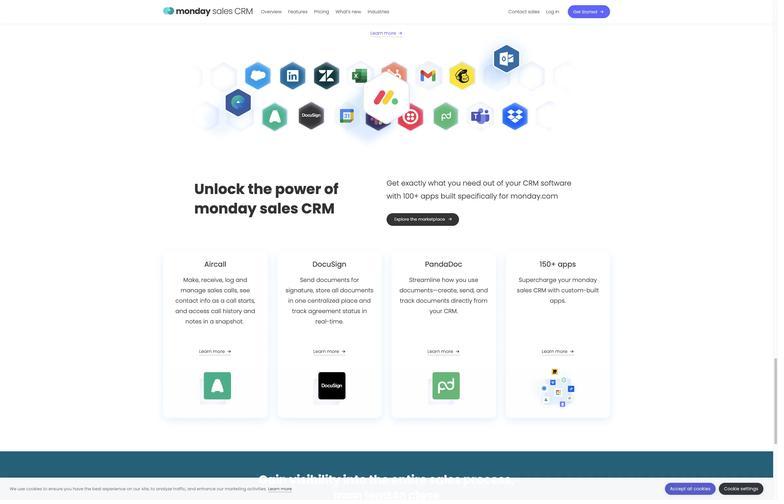 Task type: describe. For each thing, give the bounding box(es) containing it.
monday inside supercharge your monday sales crm with custom-built apps.
[[573, 276, 597, 284]]

what
[[428, 179, 446, 189]]

list containing aircall
[[158, 247, 615, 423]]

learn for 150+ apps
[[542, 349, 554, 355]]

how
[[442, 276, 454, 284]]

status
[[343, 308, 360, 316]]

track inside streamline how you use documents—create, send, and track documents directly from your crm.
[[400, 297, 415, 305]]

0 horizontal spatial a
[[210, 318, 214, 326]]

log
[[225, 276, 234, 284]]

cookie settings button
[[719, 484, 764, 496]]

features link
[[285, 6, 311, 17]]

pricing
[[314, 8, 329, 15]]

track inside send documents for signature, store all documents in one centralized place and track agreement status in real-time.
[[292, 308, 307, 316]]

industries
[[368, 8, 390, 15]]

send
[[300, 276, 315, 284]]

traffic,
[[173, 486, 186, 493]]

and inside send documents for signature, store all documents in one centralized place and track agreement status in real-time.
[[359, 297, 371, 305]]

you inside streamline how you use documents—create, send, and track documents directly from your crm.
[[456, 276, 467, 284]]

learn inside 'dialog'
[[268, 486, 280, 493]]

more for aircall
[[213, 349, 225, 355]]

of inside the "unlock the power of monday sales crm"
[[324, 179, 339, 199]]

signature,
[[286, 287, 314, 295]]

on
[[127, 486, 132, 493]]

streamline how you use documents—create, send, and track documents directly from your crm.
[[400, 276, 488, 316]]

learn more for 150+ apps
[[542, 349, 568, 355]]

accept
[[670, 487, 686, 493]]

software
[[541, 179, 572, 189]]

cookies for use
[[26, 486, 42, 493]]

and down contact
[[176, 308, 187, 316]]

cookies for all
[[694, 487, 711, 493]]

overview
[[261, 8, 282, 15]]

time.
[[330, 318, 344, 326]]

what's new link
[[333, 6, 365, 17]]

specifically
[[458, 192, 497, 202]]

1 our from the left
[[133, 486, 140, 493]]

docusign
[[313, 260, 347, 270]]

all inside button
[[688, 487, 693, 493]]

1 horizontal spatial apps
[[558, 260, 576, 270]]

explore the marketplace
[[395, 217, 445, 223]]

what's
[[336, 8, 351, 15]]

new
[[352, 8, 361, 15]]

for inside get exactly what you need out of your crm software with 100+ apps built specifically for monday.com
[[499, 192, 509, 202]]

analyze
[[156, 486, 172, 493]]

info
[[200, 297, 211, 305]]

apps.
[[550, 297, 566, 305]]

centralized
[[308, 297, 340, 305]]

power
[[275, 179, 321, 199]]

settings
[[741, 487, 759, 493]]

visibility
[[289, 472, 341, 489]]

cookie settings
[[724, 487, 759, 493]]

what's new
[[336, 8, 361, 15]]

contact sales button
[[506, 6, 543, 17]]

150+
[[540, 260, 556, 270]]

in inside log in link
[[556, 8, 560, 15]]

starts,
[[238, 297, 255, 305]]

aircall image
[[163, 369, 268, 418]]

accept all cookies
[[670, 487, 711, 493]]

we
[[10, 486, 16, 493]]

explore the marketplace link
[[387, 214, 459, 226]]

contact
[[509, 8, 527, 15]]

exactly
[[401, 179, 426, 189]]

built inside supercharge your monday sales crm with custom-built apps.
[[587, 287, 599, 295]]

150+ apps
[[540, 260, 576, 270]]

have
[[73, 486, 83, 493]]

real-
[[316, 318, 330, 326]]

aircall
[[204, 260, 226, 270]]

calls,
[[224, 287, 238, 295]]

one
[[295, 297, 306, 305]]

of inside get exactly what you need out of your crm software with 100+ apps built specifically for monday.com
[[497, 179, 504, 189]]

crm inside supercharge your monday sales crm with custom-built apps.
[[534, 287, 546, 295]]

access
[[189, 308, 209, 316]]

documents inside streamline how you use documents—create, send, and track documents directly from your crm.
[[416, 297, 450, 305]]

for inside send documents for signature, store all documents in one centralized place and track agreement status in real-time.
[[351, 276, 359, 284]]

your inside get exactly what you need out of your crm software with 100+ apps built specifically for monday.com
[[506, 179, 521, 189]]

in left one on the left
[[288, 297, 293, 305]]

switching
[[367, 3, 425, 19]]

1 to from the left
[[43, 486, 47, 493]]

agreement
[[308, 308, 341, 316]]

sales for make, receive, log and manage sales calls, see contact info as a call starts, and access call history and notes in a snapshot. ﻿﻿﻿﻿
[[207, 287, 222, 295]]

﻿﻿﻿﻿
[[245, 318, 245, 326]]

pandadoc
[[425, 260, 462, 270]]

0 vertical spatial documents
[[316, 276, 350, 284]]

sales for unlock the power of monday sales crm
[[260, 199, 298, 219]]

the inside the "unlock the power of monday sales crm"
[[248, 179, 272, 199]]

in right 'status'
[[362, 308, 367, 316]]

send,
[[460, 287, 475, 295]]

without switching tabs
[[319, 3, 454, 19]]

1 horizontal spatial a
[[221, 297, 225, 305]]

place
[[341, 297, 358, 305]]

sales inside supercharge your monday sales crm with custom-built apps.
[[517, 287, 532, 295]]

with inside supercharge your monday sales crm with custom-built apps.
[[548, 287, 560, 295]]

need
[[463, 179, 481, 189]]

apps inside get exactly what you need out of your crm software with 100+ apps built specifically for monday.com
[[421, 192, 439, 202]]

contact sales
[[509, 8, 540, 15]]

list containing contact sales
[[506, 0, 563, 23]]

learn more link for pandadoc
[[428, 348, 461, 356]]

log in
[[547, 8, 560, 15]]

documents—create,
[[400, 287, 458, 295]]

marketplace
[[418, 217, 445, 223]]

pricing link
[[311, 6, 333, 17]]

explore
[[395, 217, 409, 223]]

learn more for pandadoc
[[428, 349, 453, 355]]

store
[[316, 287, 330, 295]]

see
[[240, 287, 250, 295]]

accept all cookies button
[[665, 484, 716, 496]]

and down starts,
[[244, 308, 255, 316]]

learn for pandadoc
[[428, 349, 440, 355]]

your inside streamline how you use documents—create, send, and track documents directly from your crm.
[[430, 308, 443, 316]]

process,
[[464, 472, 515, 489]]

2 our from the left
[[217, 486, 224, 493]]

enhance
[[197, 486, 216, 493]]

get for get started
[[574, 9, 581, 15]]

learn for docusign
[[314, 349, 326, 355]]

marketing
[[225, 486, 246, 493]]

and inside streamline how you use documents—create, send, and track documents directly from your crm.
[[477, 287, 488, 295]]



Task type: vqa. For each thing, say whether or not it's contained in the screenshot.
We use cookies to ensure you have the best experience on our site, to analyze traffic, and enhance our marketing activities. Learn more
yes



Task type: locate. For each thing, give the bounding box(es) containing it.
directly
[[451, 297, 472, 305]]

our
[[133, 486, 140, 493], [217, 486, 224, 493]]

1 vertical spatial a
[[210, 318, 214, 326]]

custom-
[[562, 287, 587, 295]]

streamline
[[409, 276, 440, 284]]

get inside button
[[574, 9, 581, 15]]

gain
[[259, 472, 287, 489]]

for
[[499, 192, 509, 202], [351, 276, 359, 284]]

from
[[474, 297, 488, 305]]

monday.com
[[511, 192, 558, 202]]

0 horizontal spatial call
[[211, 308, 221, 316]]

you inside 'dialog'
[[64, 486, 72, 493]]

in inside make, receive, log and manage sales calls, see contact info as a call starts, and access call history and notes in a snapshot. ﻿﻿﻿﻿
[[203, 318, 208, 326]]

use up send,
[[468, 276, 478, 284]]

a
[[221, 297, 225, 305], [210, 318, 214, 326]]

2 vertical spatial your
[[430, 308, 443, 316]]

0 horizontal spatial our
[[133, 486, 140, 493]]

features
[[288, 8, 308, 15]]

your
[[506, 179, 521, 189], [558, 276, 571, 284], [430, 308, 443, 316]]

make,
[[183, 276, 200, 284]]

and up see
[[236, 276, 247, 284]]

a left snapshot. at the bottom left of the page
[[210, 318, 214, 326]]

1 vertical spatial track
[[292, 308, 307, 316]]

learn more for aircall
[[199, 349, 225, 355]]

cookies
[[26, 486, 42, 493], [694, 487, 711, 493]]

for right the specifically
[[499, 192, 509, 202]]

started
[[582, 9, 598, 15]]

get exactly what you need out of your crm software with 100+ apps built specifically for monday.com
[[387, 179, 572, 202]]

your up custom-
[[558, 276, 571, 284]]

get inside get exactly what you need out of your crm software with 100+ apps built specifically for monday.com
[[387, 179, 399, 189]]

contact
[[176, 297, 198, 305]]

learn more link for 150+ apps
[[542, 348, 576, 356]]

get started
[[574, 9, 598, 15]]

1 horizontal spatial to
[[151, 486, 155, 493]]

crm inside get exactly what you need out of your crm software with 100+ apps built specifically for monday.com
[[523, 179, 539, 189]]

you left have
[[64, 486, 72, 493]]

0 vertical spatial get
[[574, 9, 581, 15]]

1 horizontal spatial built
[[587, 287, 599, 295]]

1 vertical spatial with
[[548, 287, 560, 295]]

dialog
[[0, 478, 774, 501]]

as
[[212, 297, 219, 305]]

0 vertical spatial you
[[448, 179, 461, 189]]

call down calls,
[[226, 297, 236, 305]]

manage
[[181, 287, 206, 295]]

to left ensure
[[43, 486, 47, 493]]

pandadoc image
[[392, 369, 496, 418]]

1 horizontal spatial for
[[499, 192, 509, 202]]

use
[[468, 276, 478, 284], [18, 486, 25, 493]]

with inside get exactly what you need out of your crm software with 100+ apps built specifically for monday.com
[[387, 192, 401, 202]]

sales
[[529, 8, 540, 15], [260, 199, 298, 219], [207, 287, 222, 295], [517, 287, 532, 295], [429, 472, 461, 489]]

our right on
[[133, 486, 140, 493]]

get left exactly
[[387, 179, 399, 189]]

2 vertical spatial you
[[64, 486, 72, 493]]

1 vertical spatial your
[[558, 276, 571, 284]]

and inside 'dialog'
[[187, 486, 196, 493]]

sales inside button
[[529, 8, 540, 15]]

1 vertical spatial all
[[688, 487, 693, 493]]

more for 150+ apps
[[556, 349, 568, 355]]

main element
[[258, 0, 610, 23]]

docusign image
[[277, 369, 382, 418]]

apps
[[421, 192, 439, 202], [558, 260, 576, 270]]

1 vertical spatial use
[[18, 486, 25, 493]]

and up from
[[477, 287, 488, 295]]

0 vertical spatial all
[[332, 287, 339, 295]]

0 horizontal spatial track
[[292, 308, 307, 316]]

the inside explore the marketplace button
[[410, 217, 417, 223]]

1 horizontal spatial use
[[468, 276, 478, 284]]

activities.
[[247, 486, 267, 493]]

with
[[387, 192, 401, 202], [548, 287, 560, 295]]

0 vertical spatial list
[[506, 0, 563, 23]]

with up apps.
[[548, 287, 560, 295]]

0 vertical spatial for
[[499, 192, 509, 202]]

of
[[497, 179, 504, 189], [324, 179, 339, 199]]

in right notes
[[203, 318, 208, 326]]

documents down documents—create,
[[416, 297, 450, 305]]

0 horizontal spatial your
[[430, 308, 443, 316]]

into
[[343, 472, 367, 489]]

track down documents—create,
[[400, 297, 415, 305]]

site,
[[142, 486, 150, 493]]

call
[[226, 297, 236, 305], [211, 308, 221, 316]]

0 horizontal spatial use
[[18, 486, 25, 493]]

experience
[[103, 486, 126, 493]]

tabs
[[428, 3, 454, 19]]

1 horizontal spatial of
[[497, 179, 504, 189]]

1 horizontal spatial call
[[226, 297, 236, 305]]

0 horizontal spatial get
[[387, 179, 399, 189]]

in
[[556, 8, 560, 15], [288, 297, 293, 305], [362, 308, 367, 316], [203, 318, 208, 326]]

use right we
[[18, 486, 25, 493]]

we use cookies to ensure you have the best experience on our site, to analyze traffic, and enhance our marketing activities. learn more
[[10, 486, 292, 493]]

and right place
[[359, 297, 371, 305]]

more
[[384, 30, 396, 36], [213, 349, 225, 355], [327, 349, 339, 355], [441, 349, 453, 355], [556, 349, 568, 355], [281, 486, 292, 493]]

you up send,
[[456, 276, 467, 284]]

log in link
[[543, 6, 563, 17]]

learn more link inside 'dialog'
[[268, 486, 292, 493]]

ensure
[[49, 486, 63, 493]]

1 vertical spatial get
[[387, 179, 399, 189]]

industries link
[[365, 6, 393, 17]]

built
[[441, 192, 456, 202], [587, 287, 599, 295]]

0 vertical spatial use
[[468, 276, 478, 284]]

1 horizontal spatial our
[[217, 486, 224, 493]]

call down the "as"
[[211, 308, 221, 316]]

sales inside the "unlock the power of monday sales crm"
[[260, 199, 298, 219]]

0 vertical spatial call
[[226, 297, 236, 305]]

cookies inside button
[[694, 487, 711, 493]]

cookies right we
[[26, 486, 42, 493]]

more for docusign
[[327, 349, 339, 355]]

dialog containing we use cookies to ensure you have the best experience on our site, to analyze traffic, and enhance our marketing activities.
[[0, 478, 774, 501]]

1 vertical spatial list
[[158, 247, 615, 423]]

supercharge
[[519, 276, 557, 284]]

all
[[332, 287, 339, 295], [688, 487, 693, 493]]

all inside send documents for signature, store all documents in one centralized place and track agreement status in real-time.
[[332, 287, 339, 295]]

get started button
[[568, 5, 610, 18]]

receive,
[[201, 276, 224, 284]]

crm inside the "unlock the power of monday sales crm"
[[301, 199, 335, 219]]

get left started
[[574, 9, 581, 15]]

1 vertical spatial documents
[[340, 287, 374, 295]]

0 vertical spatial crm
[[523, 179, 539, 189]]

you inside get exactly what you need out of your crm software with 100+ apps built specifically for monday.com
[[448, 179, 461, 189]]

0 vertical spatial built
[[441, 192, 456, 202]]

for up place
[[351, 276, 359, 284]]

log
[[547, 8, 555, 15]]

1 horizontal spatial with
[[548, 287, 560, 295]]

monday inside the "unlock the power of monday sales crm"
[[194, 199, 257, 219]]

2 vertical spatial documents
[[416, 297, 450, 305]]

0 vertical spatial track
[[400, 297, 415, 305]]

integrations crm image
[[176, 37, 597, 156]]

learn more for docusign
[[314, 349, 339, 355]]

cookies right accept
[[694, 487, 711, 493]]

explore the marketplace button
[[387, 214, 459, 226]]

more inside 'dialog'
[[281, 486, 292, 493]]

1 horizontal spatial your
[[506, 179, 521, 189]]

all right store
[[332, 287, 339, 295]]

documents up place
[[340, 287, 374, 295]]

2 horizontal spatial your
[[558, 276, 571, 284]]

0 vertical spatial your
[[506, 179, 521, 189]]

history
[[223, 308, 242, 316]]

track down one on the left
[[292, 308, 307, 316]]

supercharge your monday sales crm with custom-built apps.
[[517, 276, 599, 305]]

sales inside make, receive, log and manage sales calls, see contact info as a call starts, and access call history and notes in a snapshot. ﻿﻿﻿﻿
[[207, 287, 222, 295]]

more for pandadoc
[[441, 349, 453, 355]]

1 horizontal spatial monday
[[573, 276, 597, 284]]

get for get exactly what you need out of your crm software with 100+ apps built specifically for monday.com
[[387, 179, 399, 189]]

our right enhance on the bottom left of page
[[217, 486, 224, 493]]

1 horizontal spatial track
[[400, 297, 415, 305]]

0 horizontal spatial with
[[387, 192, 401, 202]]

with left 100+
[[387, 192, 401, 202]]

list
[[506, 0, 563, 23], [158, 247, 615, 423]]

you
[[448, 179, 461, 189], [456, 276, 467, 284], [64, 486, 72, 493]]

100 crm image
[[506, 369, 610, 418]]

0 horizontal spatial for
[[351, 276, 359, 284]]

100+
[[403, 192, 419, 202]]

cookie
[[724, 487, 740, 493]]

learn
[[371, 30, 383, 36], [199, 349, 212, 355], [314, 349, 326, 355], [428, 349, 440, 355], [542, 349, 554, 355], [268, 486, 280, 493]]

unlock the power of monday sales crm
[[194, 179, 339, 219]]

the
[[248, 179, 272, 199], [410, 217, 417, 223], [369, 472, 389, 489], [84, 486, 91, 493]]

1 vertical spatial crm
[[301, 199, 335, 219]]

0 horizontal spatial of
[[324, 179, 339, 199]]

0 horizontal spatial built
[[441, 192, 456, 202]]

learn more link for aircall
[[199, 348, 233, 356]]

sales for gain visibility into the entire sales process,
[[429, 472, 461, 489]]

2 to from the left
[[151, 486, 155, 493]]

1 vertical spatial built
[[587, 287, 599, 295]]

you right what
[[448, 179, 461, 189]]

without
[[319, 3, 364, 19]]

to right site,
[[151, 486, 155, 493]]

the inside 'dialog'
[[84, 486, 91, 493]]

0 vertical spatial a
[[221, 297, 225, 305]]

use inside streamline how you use documents—create, send, and track documents directly from your crm.
[[468, 276, 478, 284]]

0 horizontal spatial cookies
[[26, 486, 42, 493]]

0 horizontal spatial apps
[[421, 192, 439, 202]]

snapshot.
[[215, 318, 244, 326]]

a right the "as"
[[221, 297, 225, 305]]

1 vertical spatial for
[[351, 276, 359, 284]]

1 vertical spatial you
[[456, 276, 467, 284]]

best
[[92, 486, 102, 493]]

your inside supercharge your monday sales crm with custom-built apps.
[[558, 276, 571, 284]]

2 vertical spatial crm
[[534, 287, 546, 295]]

learn more link for docusign
[[314, 348, 347, 356]]

0 vertical spatial apps
[[421, 192, 439, 202]]

all right accept
[[688, 487, 693, 493]]

1 vertical spatial call
[[211, 308, 221, 316]]

track
[[400, 297, 415, 305], [292, 308, 307, 316]]

0 horizontal spatial monday
[[194, 199, 257, 219]]

crm.
[[444, 308, 458, 316]]

and right traffic,
[[187, 486, 196, 493]]

gain visibility into the entire sales process,
[[259, 472, 515, 489]]

and
[[236, 276, 247, 284], [477, 287, 488, 295], [359, 297, 371, 305], [176, 308, 187, 316], [244, 308, 255, 316], [187, 486, 196, 493]]

your left crm.
[[430, 308, 443, 316]]

1 horizontal spatial get
[[574, 9, 581, 15]]

documents up store
[[316, 276, 350, 284]]

apps right 150+
[[558, 260, 576, 270]]

in right log
[[556, 8, 560, 15]]

1 vertical spatial apps
[[558, 260, 576, 270]]

unlock
[[194, 179, 245, 199]]

learn for aircall
[[199, 349, 212, 355]]

0 horizontal spatial all
[[332, 287, 339, 295]]

1 horizontal spatial cookies
[[694, 487, 711, 493]]

monday.com crm and sales image
[[163, 4, 253, 18]]

0 horizontal spatial to
[[43, 486, 47, 493]]

entire
[[391, 472, 427, 489]]

your right the out
[[506, 179, 521, 189]]

1 vertical spatial monday
[[573, 276, 597, 284]]

1 horizontal spatial all
[[688, 487, 693, 493]]

apps down what
[[421, 192, 439, 202]]

0 vertical spatial with
[[387, 192, 401, 202]]

built inside get exactly what you need out of your crm software with 100+ apps built specifically for monday.com
[[441, 192, 456, 202]]

to
[[43, 486, 47, 493], [151, 486, 155, 493]]

send documents for signature, store all documents in one centralized place and track agreement status in real-time.
[[286, 276, 374, 326]]

out
[[483, 179, 495, 189]]

notes
[[186, 318, 202, 326]]

0 vertical spatial monday
[[194, 199, 257, 219]]



